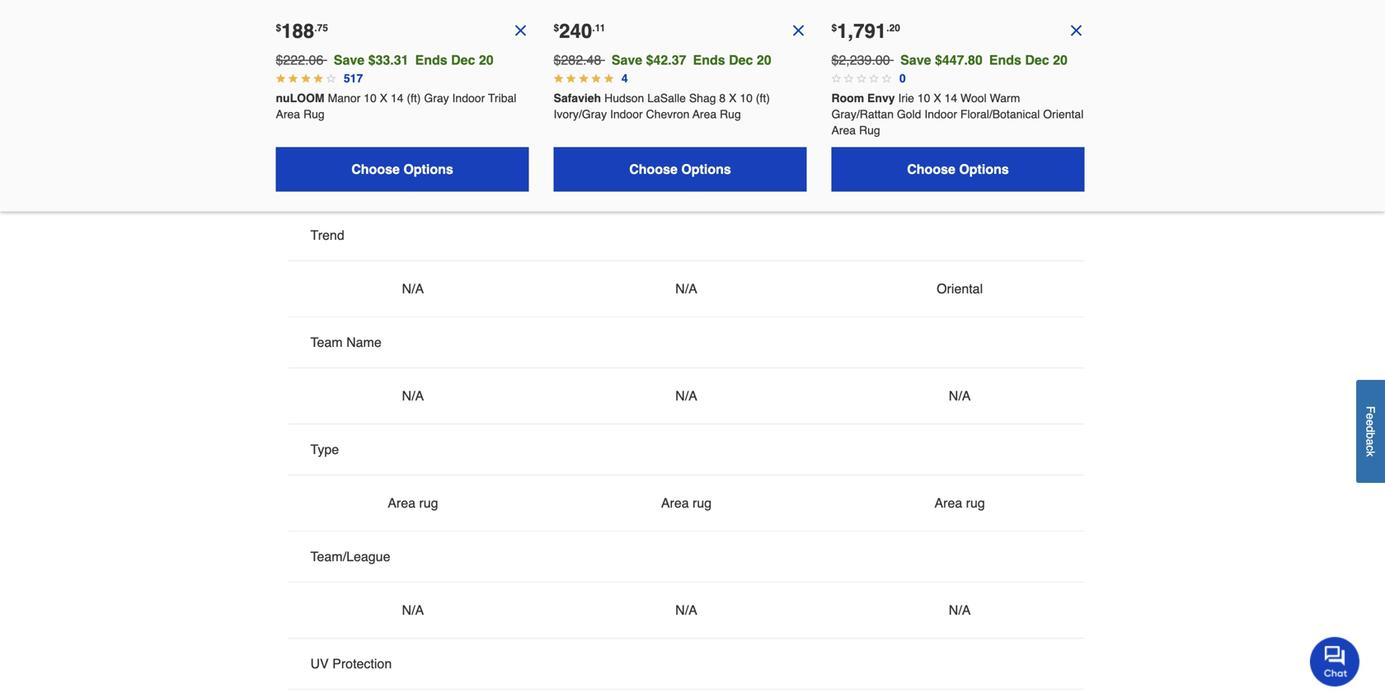 Task type: vqa. For each thing, say whether or not it's contained in the screenshot.


Task type: describe. For each thing, give the bounding box(es) containing it.
choose options for second 'choose options' button from left
[[629, 161, 731, 177]]

5 5 out of 5 stars element from the left
[[604, 73, 614, 83]]

4 out of 5 stars image
[[301, 73, 311, 83]]

room
[[832, 92, 864, 105]]

indoor for safavieh
[[610, 108, 643, 121]]

(ft) inside hudson lasalle shag 8 x 10 (ft) ivory/gray indoor chevron area rug
[[756, 92, 770, 105]]

2 4 out of 5 stars element from the left
[[288, 73, 298, 83]]

. for 188
[[314, 22, 317, 34]]

14 for (ft)
[[391, 92, 404, 105]]

$2,239.00
[[832, 52, 890, 68]]

2 5 out of 5 stars element from the left
[[566, 73, 576, 83]]

area inside the manor 10 x 14 (ft) gray indoor tribal area rug
[[276, 108, 300, 121]]

k
[[1364, 451, 1378, 457]]

name
[[346, 335, 382, 350]]

uv
[[310, 656, 329, 672]]

240
[[559, 20, 592, 42]]

envy
[[868, 92, 895, 105]]

20 inside $ 1,791 . 20
[[889, 22, 900, 34]]

room envy
[[832, 92, 895, 105]]

tribal
[[488, 92, 517, 105]]

wool
[[961, 92, 987, 105]]

10 inside hudson lasalle shag 8 x 10 (ft) ivory/gray indoor chevron area rug
[[740, 92, 753, 105]]

0 out of 5 stars image for 3rd 0 out of 5 stars element from left
[[857, 73, 867, 83]]

4 out of 5 stars image for second 4 out of 5 stars element from the right
[[313, 73, 323, 83]]

$ 188 . 75
[[276, 20, 328, 42]]

2 rug from the left
[[693, 496, 712, 511]]

team name
[[310, 335, 382, 350]]

no image
[[790, 22, 807, 39]]

5 4 out of 5 stars element from the left
[[326, 73, 336, 83]]

type
[[310, 442, 339, 457]]

f e e d b a c k
[[1364, 406, 1378, 457]]

indoor inside the manor 10 x 14 (ft) gray indoor tribal area rug
[[452, 92, 485, 105]]

$ for 240
[[554, 22, 559, 34]]

irie 10 x 14 wool warm gray/rattan gold indoor floral/botanical oriental area rug
[[832, 92, 1087, 137]]

$222.06
[[276, 52, 324, 68]]

75
[[317, 22, 328, 34]]

d
[[1364, 426, 1378, 433]]

20 for 240
[[757, 52, 772, 68]]

rug inside the manor 10 x 14 (ft) gray indoor tribal area rug
[[303, 108, 325, 121]]

$33.31
[[368, 52, 409, 68]]

5 out of 5 stars image for 4th 5 out of 5 stars element from right
[[566, 73, 576, 83]]

f
[[1364, 406, 1378, 414]]

no image for 188
[[513, 22, 529, 39]]

1 vertical spatial oriental
[[937, 281, 983, 296]]

$ 240 . 11
[[554, 20, 606, 42]]

floral/botanical
[[961, 108, 1040, 121]]

0 out of 5 stars image
[[844, 73, 854, 83]]

1 5 out of 5 stars element from the left
[[554, 73, 564, 83]]

team
[[310, 335, 343, 350]]

0
[[900, 72, 906, 85]]

10 for nuloom
[[364, 92, 377, 105]]

3 0 out of 5 stars element from the left
[[857, 73, 867, 83]]

$ for 188
[[276, 22, 281, 34]]

3 options from the left
[[959, 161, 1009, 177]]

shag
[[689, 92, 716, 105]]

$ 1,791 . 20
[[832, 20, 900, 42]]

area inside hudson lasalle shag 8 x 10 (ft) ivory/gray indoor chevron area rug
[[693, 108, 717, 121]]

1,791
[[837, 20, 887, 42]]

3 4 out of 5 stars element from the left
[[301, 73, 311, 83]]

dec for 188
[[451, 52, 475, 68]]

chevron
[[646, 108, 690, 121]]

2 0 out of 5 stars element from the left
[[844, 73, 854, 83]]

5 out of 5 stars image for 4th 5 out of 5 stars element from the left
[[591, 73, 601, 83]]

ends for 1,791
[[989, 52, 1022, 68]]

$42.37
[[646, 52, 687, 68]]

1 rug from the left
[[419, 496, 438, 511]]

3 rug from the left
[[966, 496, 985, 511]]

choose for 3rd 'choose options' button from the left
[[907, 161, 956, 177]]

3 area rug from the left
[[935, 496, 985, 511]]

team/league
[[310, 549, 390, 565]]

5 out of 5 stars image for 1st 5 out of 5 stars element from the right
[[604, 73, 614, 83]]

gold
[[897, 108, 922, 121]]

dec for 1,791
[[1025, 52, 1050, 68]]

4 out of 5 stars image for 1st 4 out of 5 stars element from the left
[[276, 73, 286, 83]]

0 out of 5 stars image for 4th 0 out of 5 stars element from left
[[869, 73, 879, 83]]

3 5 out of 5 stars element from the left
[[579, 73, 589, 83]]

2 e from the top
[[1364, 420, 1378, 426]]

1 0 out of 5 stars element from the left
[[832, 73, 842, 83]]

choose options for 1st 'choose options' button
[[351, 161, 453, 177]]

517
[[344, 72, 363, 85]]

3 choose options button from the left
[[832, 147, 1085, 192]]

0 out of 5 stars image for fifth 0 out of 5 stars element from right
[[832, 73, 842, 83]]

uv protection
[[310, 656, 392, 672]]

188
[[281, 20, 314, 42]]

$447.80
[[935, 52, 983, 68]]

save for 188
[[334, 52, 365, 68]]

$282.48
[[554, 52, 601, 68]]



Task type: locate. For each thing, give the bounding box(es) containing it.
ends for 240
[[693, 52, 725, 68]]

save for 1,791
[[901, 52, 931, 68]]

4 out of 5 stars image
[[276, 73, 286, 83], [288, 73, 298, 83], [313, 73, 323, 83], [326, 73, 336, 83]]

2 $ from the left
[[554, 22, 559, 34]]

. for 1,791
[[887, 22, 889, 34]]

4 out of 5 stars image for 4th 4 out of 5 stars element from the right
[[288, 73, 298, 83]]

2 10 from the left
[[740, 92, 753, 105]]

dec up floral/botanical
[[1025, 52, 1050, 68]]

2 save from the left
[[612, 52, 643, 68]]

choose options button down the manor 10 x 14 (ft) gray indoor tribal area rug
[[276, 147, 529, 192]]

3 0 out of 5 stars image from the left
[[869, 73, 879, 83]]

choose options
[[351, 161, 453, 177], [629, 161, 731, 177], [907, 161, 1009, 177]]

8
[[719, 92, 726, 105]]

2 choose from the left
[[629, 161, 678, 177]]

5 out of 5 stars image
[[579, 73, 589, 83]]

safavieh
[[554, 92, 601, 105]]

area rug
[[388, 496, 438, 511], [661, 496, 712, 511], [935, 496, 985, 511]]

choose for second 'choose options' button from left
[[629, 161, 678, 177]]

14 for wool
[[945, 92, 958, 105]]

imported
[[934, 67, 986, 82]]

save
[[334, 52, 365, 68], [612, 52, 643, 68], [901, 52, 931, 68]]

1 horizontal spatial rug
[[693, 496, 712, 511]]

b
[[1364, 433, 1378, 439]]

1 horizontal spatial area rug
[[661, 496, 712, 511]]

. up $2,239.00
[[887, 22, 889, 34]]

gray
[[424, 92, 449, 105]]

x for nuloom
[[380, 92, 388, 105]]

options
[[404, 161, 453, 177], [681, 161, 731, 177], [959, 161, 1009, 177]]

0 horizontal spatial dec
[[451, 52, 475, 68]]

0 horizontal spatial x
[[380, 92, 388, 105]]

rug down the nuloom
[[303, 108, 325, 121]]

indoor
[[452, 92, 485, 105], [610, 108, 643, 121], [925, 108, 957, 121]]

chat invite button image
[[1310, 637, 1361, 687]]

choose options button down chevron
[[554, 147, 807, 192]]

0 out of 5 stars image left 0 out of 5 stars image
[[832, 73, 842, 83]]

2 area rug from the left
[[661, 496, 712, 511]]

2 (ft) from the left
[[756, 92, 770, 105]]

0 out of 5 stars element up envy
[[869, 73, 879, 83]]

0 out of 5 stars element left 0 out of 5 stars image
[[832, 73, 842, 83]]

x down $33.31 at the top left
[[380, 92, 388, 105]]

choose options down the manor 10 x 14 (ft) gray indoor tribal area rug
[[351, 161, 453, 177]]

10
[[364, 92, 377, 105], [740, 92, 753, 105], [918, 92, 931, 105]]

2 5 out of 5 stars image from the left
[[566, 73, 576, 83]]

choose options for 3rd 'choose options' button from the left
[[907, 161, 1009, 177]]

rug down gray/rattan
[[859, 124, 880, 137]]

. inside the $ 188 . 75
[[314, 22, 317, 34]]

3 save from the left
[[901, 52, 931, 68]]

1 (ft) from the left
[[407, 92, 421, 105]]

indoor inside hudson lasalle shag 8 x 10 (ft) ivory/gray indoor chevron area rug
[[610, 108, 643, 121]]

options down the manor 10 x 14 (ft) gray indoor tribal area rug
[[404, 161, 453, 177]]

no image for 1,791
[[1068, 22, 1085, 39]]

1 save from the left
[[334, 52, 365, 68]]

0 horizontal spatial indoor
[[452, 92, 485, 105]]

2 horizontal spatial ends
[[989, 52, 1022, 68]]

0 out of 5 stars element up room
[[844, 73, 854, 83]]

0 horizontal spatial choose
[[351, 161, 400, 177]]

1 choose options button from the left
[[276, 147, 529, 192]]

3 choose from the left
[[907, 161, 956, 177]]

1 horizontal spatial $
[[554, 22, 559, 34]]

. for 240
[[592, 22, 595, 34]]

oriental inside irie 10 x 14 wool warm gray/rattan gold indoor floral/botanical oriental area rug
[[1043, 108, 1084, 121]]

lasalle
[[648, 92, 686, 105]]

2 horizontal spatial choose options button
[[832, 147, 1085, 192]]

rug
[[419, 496, 438, 511], [693, 496, 712, 511], [966, 496, 985, 511]]

2 ends from the left
[[693, 52, 725, 68]]

1 . from the left
[[314, 22, 317, 34]]

0 out of 5 stars element
[[832, 73, 842, 83], [844, 73, 854, 83], [857, 73, 867, 83], [869, 73, 879, 83], [882, 73, 892, 83]]

2 options from the left
[[681, 161, 731, 177]]

$ for 1,791
[[832, 22, 837, 34]]

1 horizontal spatial 10
[[740, 92, 753, 105]]

2 choose options button from the left
[[554, 147, 807, 192]]

1 area rug from the left
[[388, 496, 438, 511]]

ends
[[415, 52, 448, 68], [693, 52, 725, 68], [989, 52, 1022, 68]]

2 horizontal spatial indoor
[[925, 108, 957, 121]]

no image
[[513, 22, 529, 39], [1068, 22, 1085, 39]]

0 horizontal spatial rug
[[419, 496, 438, 511]]

10 right 8
[[740, 92, 753, 105]]

1 horizontal spatial no image
[[1068, 22, 1085, 39]]

2 4 out of 5 stars image from the left
[[288, 73, 298, 83]]

0 horizontal spatial 10
[[364, 92, 377, 105]]

20
[[889, 22, 900, 34], [479, 52, 494, 68], [757, 52, 772, 68], [1053, 52, 1068, 68]]

2 horizontal spatial choose
[[907, 161, 956, 177]]

0 out of 5 stars image
[[832, 73, 842, 83], [857, 73, 867, 83], [869, 73, 879, 83], [882, 73, 892, 83]]

20 for 188
[[479, 52, 494, 68]]

ivory/gray
[[554, 108, 607, 121]]

1 options from the left
[[404, 161, 453, 177]]

5 0 out of 5 stars element from the left
[[882, 73, 892, 83]]

0 horizontal spatial .
[[314, 22, 317, 34]]

4 4 out of 5 stars image from the left
[[326, 73, 336, 83]]

1 horizontal spatial choose
[[629, 161, 678, 177]]

10 inside the manor 10 x 14 (ft) gray indoor tribal area rug
[[364, 92, 377, 105]]

options down chevron
[[681, 161, 731, 177]]

10 right manor
[[364, 92, 377, 105]]

options down floral/botanical
[[959, 161, 1009, 177]]

1 0 out of 5 stars image from the left
[[832, 73, 842, 83]]

3 . from the left
[[887, 22, 889, 34]]

1 5 out of 5 stars image from the left
[[554, 73, 564, 83]]

1 4 out of 5 stars image from the left
[[276, 73, 286, 83]]

x right 8
[[729, 92, 737, 105]]

ends up 'gray'
[[415, 52, 448, 68]]

14
[[391, 92, 404, 105], [945, 92, 958, 105]]

. inside $ 240 . 11
[[592, 22, 595, 34]]

1 horizontal spatial choose options
[[629, 161, 731, 177]]

3 dec from the left
[[1025, 52, 1050, 68]]

2 horizontal spatial save
[[901, 52, 931, 68]]

1 horizontal spatial indoor
[[610, 108, 643, 121]]

save up 517
[[334, 52, 365, 68]]

3 choose options from the left
[[907, 161, 1009, 177]]

x
[[380, 92, 388, 105], [729, 92, 737, 105], [934, 92, 941, 105]]

1 horizontal spatial rug
[[720, 108, 741, 121]]

1 choose from the left
[[351, 161, 400, 177]]

area inside irie 10 x 14 wool warm gray/rattan gold indoor floral/botanical oriental area rug
[[832, 124, 856, 137]]

rug inside hudson lasalle shag 8 x 10 (ft) ivory/gray indoor chevron area rug
[[720, 108, 741, 121]]

2 horizontal spatial $
[[832, 22, 837, 34]]

$ right no icon
[[832, 22, 837, 34]]

1 horizontal spatial options
[[681, 161, 731, 177]]

dec right $33.31 at the top left
[[451, 52, 475, 68]]

0 horizontal spatial 14
[[391, 92, 404, 105]]

1 14 from the left
[[391, 92, 404, 105]]

14 left 'wool'
[[945, 92, 958, 105]]

(ft) inside the manor 10 x 14 (ft) gray indoor tribal area rug
[[407, 92, 421, 105]]

5 out of 5 stars image for 1st 5 out of 5 stars element
[[554, 73, 564, 83]]

rug
[[303, 108, 325, 121], [720, 108, 741, 121], [859, 124, 880, 137]]

1 horizontal spatial x
[[729, 92, 737, 105]]

.
[[314, 22, 317, 34], [592, 22, 595, 34], [887, 22, 889, 34]]

0 horizontal spatial no image
[[513, 22, 529, 39]]

ends up warm
[[989, 52, 1022, 68]]

(ft)
[[407, 92, 421, 105], [756, 92, 770, 105]]

0 out of 5 stars image up envy
[[869, 73, 879, 83]]

0 horizontal spatial choose options
[[351, 161, 453, 177]]

save $447.80 ends dec 20
[[901, 52, 1068, 68]]

choose down the manor 10 x 14 (ft) gray indoor tribal area rug
[[351, 161, 400, 177]]

10 inside irie 10 x 14 wool warm gray/rattan gold indoor floral/botanical oriental area rug
[[918, 92, 931, 105]]

rug down 8
[[720, 108, 741, 121]]

dec
[[451, 52, 475, 68], [729, 52, 753, 68], [1025, 52, 1050, 68]]

10 for room envy
[[918, 92, 931, 105]]

1 10 from the left
[[364, 92, 377, 105]]

0 horizontal spatial (ft)
[[407, 92, 421, 105]]

choose down gold
[[907, 161, 956, 177]]

hudson lasalle shag 8 x 10 (ft) ivory/gray indoor chevron area rug
[[554, 92, 773, 121]]

manor
[[328, 92, 361, 105]]

2 14 from the left
[[945, 92, 958, 105]]

rug inside irie 10 x 14 wool warm gray/rattan gold indoor floral/botanical oriental area rug
[[859, 124, 880, 137]]

1 horizontal spatial .
[[592, 22, 595, 34]]

x for room envy
[[934, 92, 941, 105]]

0 horizontal spatial oriental
[[937, 281, 983, 296]]

2 dec from the left
[[729, 52, 753, 68]]

protection
[[332, 656, 392, 672]]

irie
[[898, 92, 915, 105]]

(ft) right 8
[[756, 92, 770, 105]]

2 horizontal spatial 10
[[918, 92, 931, 105]]

4 5 out of 5 stars image from the left
[[604, 73, 614, 83]]

choose options down chevron
[[629, 161, 731, 177]]

20 for 1,791
[[1053, 52, 1068, 68]]

10 right irie
[[918, 92, 931, 105]]

(ft) left 'gray'
[[407, 92, 421, 105]]

x inside hudson lasalle shag 8 x 10 (ft) ivory/gray indoor chevron area rug
[[729, 92, 737, 105]]

f e e d b a c k button
[[1357, 380, 1385, 483]]

0 horizontal spatial $
[[276, 22, 281, 34]]

choose down chevron
[[629, 161, 678, 177]]

ends up the shag
[[693, 52, 725, 68]]

save for 240
[[612, 52, 643, 68]]

save $42.37 ends dec 20
[[612, 52, 772, 68]]

1 e from the top
[[1364, 414, 1378, 420]]

0 out of 5 stars element left '0'
[[882, 73, 892, 83]]

trend
[[310, 228, 344, 243]]

c
[[1364, 446, 1378, 451]]

11
[[595, 22, 606, 34]]

3 4 out of 5 stars image from the left
[[313, 73, 323, 83]]

$ inside $ 240 . 11
[[554, 22, 559, 34]]

0 out of 5 stars image right 0 out of 5 stars image
[[857, 73, 867, 83]]

e up "d"
[[1364, 414, 1378, 420]]

0 horizontal spatial area rug
[[388, 496, 438, 511]]

dec right $42.37
[[729, 52, 753, 68]]

. up '$222.06'
[[314, 22, 317, 34]]

5 out of 5 stars element
[[554, 73, 564, 83], [566, 73, 576, 83], [579, 73, 589, 83], [591, 73, 601, 83], [604, 73, 614, 83]]

choose for 1st 'choose options' button
[[351, 161, 400, 177]]

nuloom
[[276, 92, 325, 105]]

2 no image from the left
[[1068, 22, 1085, 39]]

1 horizontal spatial oriental
[[1043, 108, 1084, 121]]

1 horizontal spatial 14
[[945, 92, 958, 105]]

3 $ from the left
[[832, 22, 837, 34]]

1 horizontal spatial save
[[612, 52, 643, 68]]

ends for 188
[[415, 52, 448, 68]]

1 horizontal spatial dec
[[729, 52, 753, 68]]

2 horizontal spatial options
[[959, 161, 1009, 177]]

1 horizontal spatial (ft)
[[756, 92, 770, 105]]

gray/rattan
[[832, 108, 894, 121]]

0 vertical spatial oriental
[[1043, 108, 1084, 121]]

save up 4
[[612, 52, 643, 68]]

$ inside $ 1,791 . 20
[[832, 22, 837, 34]]

2 0 out of 5 stars image from the left
[[857, 73, 867, 83]]

warm
[[990, 92, 1020, 105]]

dec for 240
[[729, 52, 753, 68]]

0 out of 5 stars element right 0 out of 5 stars image
[[857, 73, 867, 83]]

$ up '$222.06'
[[276, 22, 281, 34]]

oriental
[[1043, 108, 1084, 121], [937, 281, 983, 296]]

x inside the manor 10 x 14 (ft) gray indoor tribal area rug
[[380, 92, 388, 105]]

5 out of 5 stars image
[[554, 73, 564, 83], [566, 73, 576, 83], [591, 73, 601, 83], [604, 73, 614, 83]]

save $33.31 ends dec 20
[[334, 52, 494, 68]]

3 x from the left
[[934, 92, 941, 105]]

1 choose options from the left
[[351, 161, 453, 177]]

choose
[[351, 161, 400, 177], [629, 161, 678, 177], [907, 161, 956, 177]]

indoor down the hudson on the left
[[610, 108, 643, 121]]

x right irie
[[934, 92, 941, 105]]

2 horizontal spatial .
[[887, 22, 889, 34]]

indoor for room envy
[[925, 108, 957, 121]]

0 horizontal spatial save
[[334, 52, 365, 68]]

. inside $ 1,791 . 20
[[887, 22, 889, 34]]

hudson
[[605, 92, 644, 105]]

1 no image from the left
[[513, 22, 529, 39]]

area
[[276, 108, 300, 121], [693, 108, 717, 121], [832, 124, 856, 137], [388, 496, 416, 511], [661, 496, 689, 511], [935, 496, 963, 511]]

1 horizontal spatial ends
[[693, 52, 725, 68]]

2 horizontal spatial x
[[934, 92, 941, 105]]

. up $282.48
[[592, 22, 595, 34]]

indoor inside irie 10 x 14 wool warm gray/rattan gold indoor floral/botanical oriental area rug
[[925, 108, 957, 121]]

2 horizontal spatial area rug
[[935, 496, 985, 511]]

choose options down irie 10 x 14 wool warm gray/rattan gold indoor floral/botanical oriental area rug
[[907, 161, 1009, 177]]

0 horizontal spatial rug
[[303, 108, 325, 121]]

14 inside the manor 10 x 14 (ft) gray indoor tribal area rug
[[391, 92, 404, 105]]

4 4 out of 5 stars element from the left
[[313, 73, 323, 83]]

4 out of 5 stars image for first 4 out of 5 stars element from right
[[326, 73, 336, 83]]

1 ends from the left
[[415, 52, 448, 68]]

save up '0'
[[901, 52, 931, 68]]

$
[[276, 22, 281, 34], [554, 22, 559, 34], [832, 22, 837, 34]]

choose options button
[[276, 147, 529, 192], [554, 147, 807, 192], [832, 147, 1085, 192]]

14 inside irie 10 x 14 wool warm gray/rattan gold indoor floral/botanical oriental area rug
[[945, 92, 958, 105]]

4 5 out of 5 stars element from the left
[[591, 73, 601, 83]]

1 x from the left
[[380, 92, 388, 105]]

e up b
[[1364, 420, 1378, 426]]

1 $ from the left
[[276, 22, 281, 34]]

$ inside the $ 188 . 75
[[276, 22, 281, 34]]

4 0 out of 5 stars image from the left
[[882, 73, 892, 83]]

2 horizontal spatial choose options
[[907, 161, 1009, 177]]

0 horizontal spatial ends
[[415, 52, 448, 68]]

2 choose options from the left
[[629, 161, 731, 177]]

4 0 out of 5 stars element from the left
[[869, 73, 879, 83]]

choose options button down irie 10 x 14 wool warm gray/rattan gold indoor floral/botanical oriental area rug
[[832, 147, 1085, 192]]

$ up $282.48
[[554, 22, 559, 34]]

1 horizontal spatial choose options button
[[554, 147, 807, 192]]

4 out of 5 stars element
[[276, 73, 286, 83], [288, 73, 298, 83], [301, 73, 311, 83], [313, 73, 323, 83], [326, 73, 336, 83]]

a
[[1364, 439, 1378, 446]]

n/a
[[402, 174, 424, 189], [676, 174, 698, 189], [949, 174, 971, 189], [402, 281, 424, 296], [676, 281, 698, 296], [402, 388, 424, 404], [676, 388, 698, 404], [949, 388, 971, 404], [402, 603, 424, 618], [676, 603, 698, 618], [949, 603, 971, 618]]

2 horizontal spatial rug
[[966, 496, 985, 511]]

0 horizontal spatial options
[[404, 161, 453, 177]]

3 ends from the left
[[989, 52, 1022, 68]]

indoor right gold
[[925, 108, 957, 121]]

0 out of 5 stars image for first 0 out of 5 stars element from right
[[882, 73, 892, 83]]

0 out of 5 stars image left '0'
[[882, 73, 892, 83]]

0 horizontal spatial choose options button
[[276, 147, 529, 192]]

1 4 out of 5 stars element from the left
[[276, 73, 286, 83]]

2 horizontal spatial rug
[[859, 124, 880, 137]]

2 x from the left
[[729, 92, 737, 105]]

2 . from the left
[[592, 22, 595, 34]]

indoor right 'gray'
[[452, 92, 485, 105]]

manor 10 x 14 (ft) gray indoor tribal area rug
[[276, 92, 519, 121]]

e
[[1364, 414, 1378, 420], [1364, 420, 1378, 426]]

3 10 from the left
[[918, 92, 931, 105]]

x inside irie 10 x 14 wool warm gray/rattan gold indoor floral/botanical oriental area rug
[[934, 92, 941, 105]]

3 5 out of 5 stars image from the left
[[591, 73, 601, 83]]

1 dec from the left
[[451, 52, 475, 68]]

2 horizontal spatial dec
[[1025, 52, 1050, 68]]

4
[[622, 72, 628, 85]]

14 down $33.31 at the top left
[[391, 92, 404, 105]]



